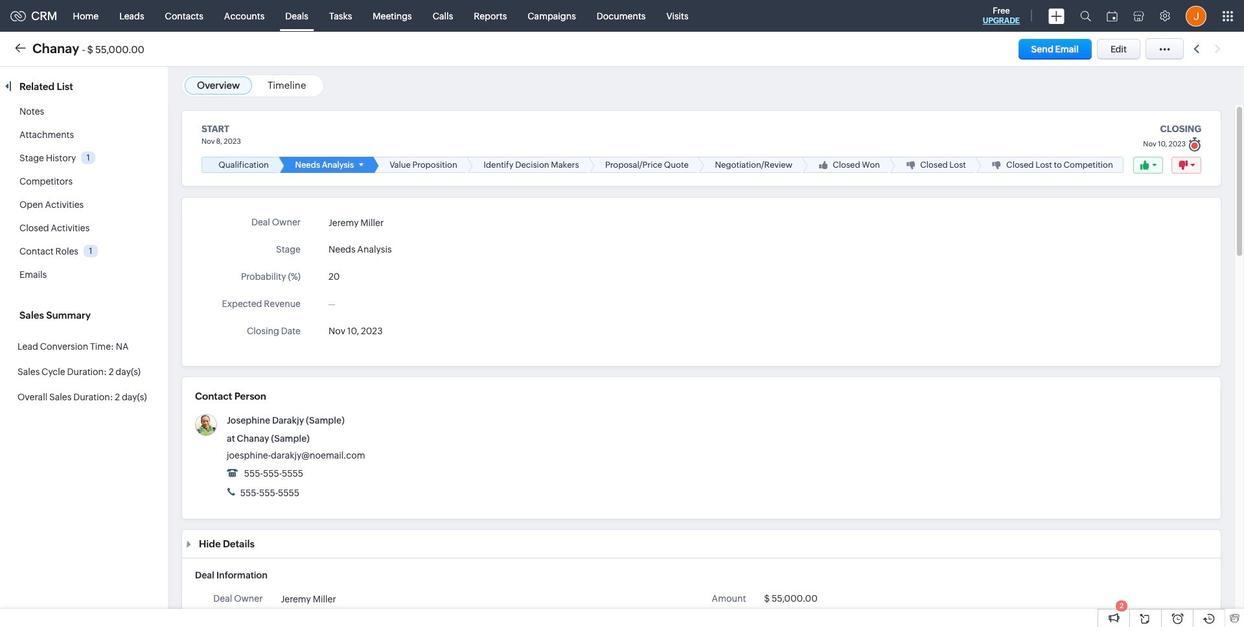Task type: describe. For each thing, give the bounding box(es) containing it.
create menu image
[[1049, 8, 1065, 24]]

logo image
[[10, 11, 26, 21]]

search image
[[1081, 10, 1092, 21]]

next record image
[[1215, 45, 1224, 53]]

profile element
[[1178, 0, 1215, 31]]



Task type: locate. For each thing, give the bounding box(es) containing it.
previous record image
[[1194, 45, 1200, 53]]

search element
[[1073, 0, 1099, 32]]

create menu element
[[1041, 0, 1073, 31]]

profile image
[[1186, 6, 1207, 26]]

calendar image
[[1107, 11, 1118, 21]]



Task type: vqa. For each thing, say whether or not it's contained in the screenshot.
PREVIOUS RECORD IMAGE
yes



